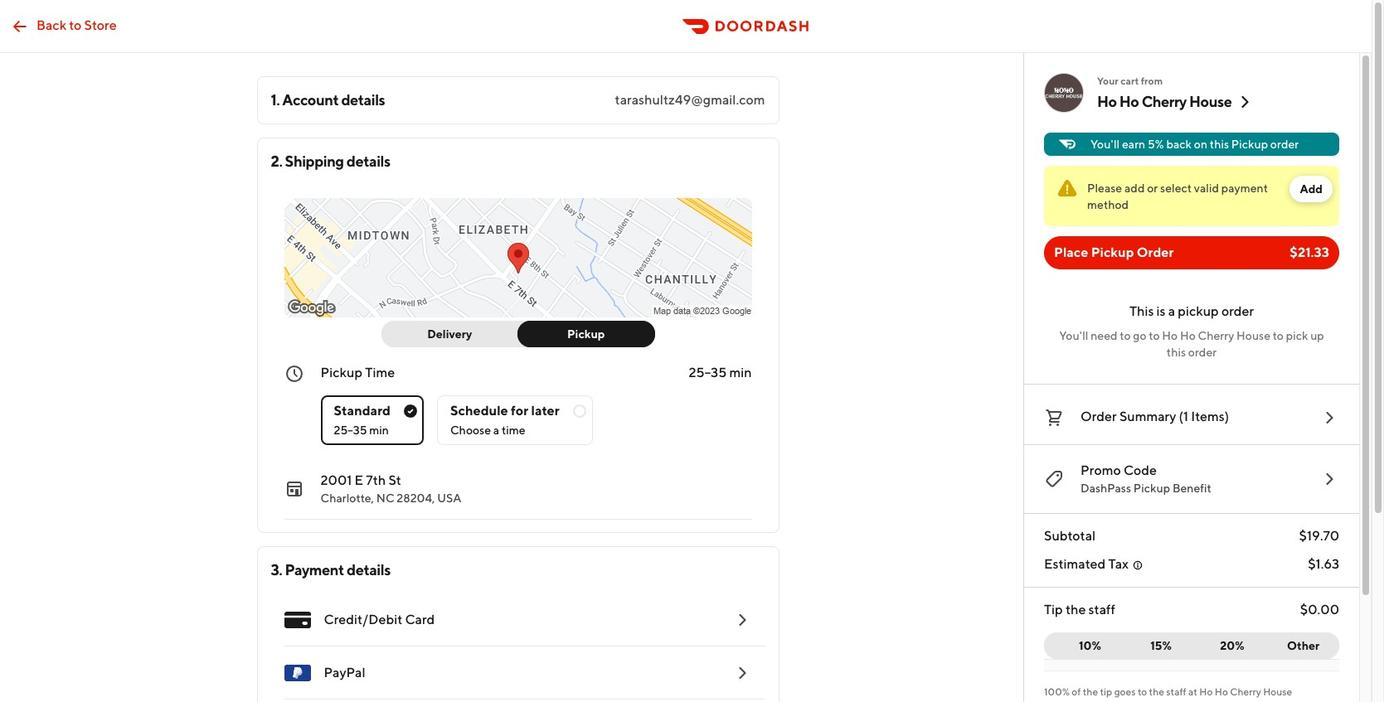 Task type: describe. For each thing, give the bounding box(es) containing it.
card
[[405, 612, 435, 628]]

100% of the tip goes to the staff at ho ho cherry house
[[1044, 686, 1292, 698]]

to left go
[[1120, 329, 1131, 343]]

3. payment details
[[271, 561, 390, 579]]

(1
[[1179, 409, 1189, 425]]

a inside option group
[[493, 424, 499, 437]]

pickup
[[1178, 304, 1219, 319]]

2001 e 7th st charlotte,  nc 28204,  usa
[[321, 473, 461, 505]]

later
[[531, 403, 560, 419]]

this inside button
[[1210, 138, 1229, 151]]

is
[[1157, 304, 1166, 319]]

28204,
[[397, 492, 435, 505]]

pickup time
[[321, 365, 395, 381]]

20%
[[1220, 639, 1244, 653]]

schedule for later
[[450, 403, 560, 419]]

choose a time
[[450, 424, 526, 437]]

this is a pickup order
[[1129, 304, 1254, 319]]

add new payment method image
[[732, 610, 752, 630]]

2 vertical spatial cherry
[[1230, 686, 1261, 698]]

0 horizontal spatial 25–35
[[334, 424, 367, 437]]

status containing please add or select valid payment method
[[1044, 166, 1339, 226]]

place pickup order
[[1054, 245, 1174, 260]]

15% button
[[1125, 633, 1197, 659]]

your cart from
[[1097, 75, 1163, 87]]

promo code dashpass pickup benefit
[[1081, 463, 1212, 495]]

Pickup radio
[[517, 321, 655, 347]]

credit/debit
[[324, 612, 402, 628]]

order inside you'll need to go to ho ho cherry house to pick up this order
[[1188, 346, 1217, 359]]

2001
[[321, 473, 352, 488]]

7th
[[366, 473, 386, 488]]

charlotte,
[[321, 492, 374, 505]]

option group containing standard
[[321, 382, 752, 445]]

ho ho cherry house
[[1097, 93, 1232, 110]]

e
[[355, 473, 363, 488]]

or
[[1147, 182, 1158, 195]]

back to store
[[36, 17, 117, 33]]

3. payment
[[271, 561, 344, 579]]

to inside button
[[69, 17, 82, 33]]

$19.70
[[1299, 528, 1339, 544]]

house inside you'll need to go to ho ho cherry house to pick up this order
[[1237, 329, 1271, 343]]

Other button
[[1267, 633, 1339, 659]]

schedule
[[450, 403, 508, 419]]

valid
[[1194, 182, 1219, 195]]

time
[[502, 424, 526, 437]]

delivery or pickup selector option group
[[381, 321, 655, 347]]

0 vertical spatial 25–35
[[689, 365, 727, 381]]

select
[[1160, 182, 1192, 195]]

delivery
[[427, 328, 472, 341]]

0 vertical spatial 25–35 min
[[689, 365, 752, 381]]

1 horizontal spatial staff
[[1166, 686, 1186, 698]]

cherry inside button
[[1142, 93, 1187, 110]]

standard
[[334, 403, 391, 419]]

add button
[[1290, 176, 1333, 202]]

your
[[1097, 75, 1119, 87]]

tarashultz49@gmail.com
[[615, 92, 765, 108]]

to right goes
[[1138, 686, 1147, 698]]

please add or select valid payment method
[[1087, 182, 1268, 211]]

other
[[1287, 639, 1320, 653]]

you'll for you'll earn 5% back on this pickup order
[[1091, 138, 1120, 151]]

2. shipping
[[271, 153, 344, 170]]

of
[[1072, 686, 1081, 698]]

tip amount option group
[[1044, 633, 1339, 659]]

1. account details
[[271, 91, 385, 109]]

tip
[[1100, 686, 1112, 698]]

to left pick
[[1273, 329, 1284, 343]]

store
[[84, 17, 117, 33]]



Task type: vqa. For each thing, say whether or not it's contained in the screenshot.
90210
no



Task type: locate. For each thing, give the bounding box(es) containing it.
pickup inside option
[[567, 328, 605, 341]]

5%
[[1148, 138, 1164, 151]]

up
[[1310, 329, 1324, 343]]

1 vertical spatial order
[[1221, 304, 1254, 319]]

staff left at
[[1166, 686, 1186, 698]]

cart
[[1121, 75, 1139, 87]]

you'll for you'll need to go to ho ho cherry house to pick up this order
[[1059, 329, 1088, 343]]

1 horizontal spatial this
[[1210, 138, 1229, 151]]

0 vertical spatial order
[[1270, 138, 1299, 151]]

order inside button
[[1081, 409, 1117, 425]]

order
[[1137, 245, 1174, 260], [1081, 409, 1117, 425]]

25–35
[[689, 365, 727, 381], [334, 424, 367, 437]]

0 vertical spatial order
[[1137, 245, 1174, 260]]

usa
[[437, 492, 461, 505]]

details for 1. account details
[[341, 91, 385, 109]]

details for 3. payment details
[[347, 561, 390, 579]]

0 horizontal spatial 25–35 min
[[334, 424, 389, 437]]

0 vertical spatial staff
[[1089, 602, 1115, 618]]

to right go
[[1149, 329, 1160, 343]]

payment
[[1221, 182, 1268, 195]]

0 horizontal spatial order
[[1081, 409, 1117, 425]]

details
[[341, 91, 385, 109], [347, 153, 390, 170], [347, 561, 390, 579]]

ho ho cherry house button
[[1097, 92, 1255, 112]]

0 horizontal spatial staff
[[1089, 602, 1115, 618]]

20% button
[[1196, 633, 1268, 659]]

the right goes
[[1149, 686, 1164, 698]]

1 vertical spatial order
[[1081, 409, 1117, 425]]

$1.63
[[1308, 556, 1339, 572]]

order down pickup
[[1188, 346, 1217, 359]]

$21.33
[[1290, 245, 1329, 260]]

1 vertical spatial staff
[[1166, 686, 1186, 698]]

pickup inside button
[[1231, 138, 1268, 151]]

1 vertical spatial this
[[1167, 346, 1186, 359]]

this
[[1210, 138, 1229, 151], [1167, 346, 1186, 359]]

1 vertical spatial 25–35
[[334, 424, 367, 437]]

to right "back"
[[69, 17, 82, 33]]

back
[[36, 17, 66, 33]]

order up add button
[[1270, 138, 1299, 151]]

0 vertical spatial you'll
[[1091, 138, 1120, 151]]

show menu image
[[284, 607, 311, 634]]

this
[[1129, 304, 1154, 319]]

10%
[[1079, 639, 1101, 653]]

go
[[1133, 329, 1147, 343]]

the right of
[[1083, 686, 1098, 698]]

option group
[[321, 382, 752, 445]]

cherry down from
[[1142, 93, 1187, 110]]

2 vertical spatial order
[[1188, 346, 1217, 359]]

details for 2. shipping details
[[347, 153, 390, 170]]

add
[[1125, 182, 1145, 195]]

2. shipping details
[[271, 153, 390, 170]]

details right 2. shipping
[[347, 153, 390, 170]]

this right on
[[1210, 138, 1229, 151]]

pick
[[1286, 329, 1308, 343]]

tip
[[1044, 602, 1063, 618]]

summary
[[1119, 409, 1176, 425]]

1 vertical spatial cherry
[[1198, 329, 1234, 343]]

10% button
[[1044, 633, 1126, 659]]

order summary (1 items)
[[1081, 409, 1229, 425]]

nc
[[376, 492, 394, 505]]

benefit
[[1173, 482, 1212, 495]]

time
[[365, 365, 395, 381]]

1 horizontal spatial order
[[1137, 245, 1174, 260]]

1 horizontal spatial order
[[1221, 304, 1254, 319]]

0 vertical spatial min
[[729, 365, 752, 381]]

cherry down the 20% button
[[1230, 686, 1261, 698]]

1 vertical spatial details
[[347, 153, 390, 170]]

cherry down pickup
[[1198, 329, 1234, 343]]

goes
[[1114, 686, 1136, 698]]

code
[[1124, 463, 1157, 479]]

details right 1. account
[[341, 91, 385, 109]]

dashpass
[[1081, 482, 1131, 495]]

2 horizontal spatial order
[[1270, 138, 1299, 151]]

estimated
[[1044, 556, 1106, 572]]

staff
[[1089, 602, 1115, 618], [1166, 686, 1186, 698]]

earn
[[1122, 138, 1145, 151]]

from
[[1141, 75, 1163, 87]]

house
[[1189, 93, 1232, 110], [1237, 329, 1271, 343], [1263, 686, 1292, 698]]

status
[[1044, 166, 1339, 226]]

0 horizontal spatial order
[[1188, 346, 1217, 359]]

you'll inside button
[[1091, 138, 1120, 151]]

2 vertical spatial details
[[347, 561, 390, 579]]

you'll
[[1091, 138, 1120, 151], [1059, 329, 1088, 343]]

25–35 min
[[689, 365, 752, 381], [334, 424, 389, 437]]

house down other
[[1263, 686, 1292, 698]]

order right pickup
[[1221, 304, 1254, 319]]

1 horizontal spatial 25–35 min
[[689, 365, 752, 381]]

0 horizontal spatial this
[[1167, 346, 1186, 359]]

back
[[1166, 138, 1192, 151]]

0 vertical spatial details
[[341, 91, 385, 109]]

on
[[1194, 138, 1208, 151]]

Delivery radio
[[381, 321, 528, 347]]

details up "credit/debit"
[[347, 561, 390, 579]]

1. account
[[271, 91, 339, 109]]

subtotal
[[1044, 528, 1096, 544]]

st
[[388, 473, 401, 488]]

15%
[[1150, 639, 1172, 653]]

need
[[1091, 329, 1118, 343]]

you'll need to go to ho ho cherry house to pick up this order
[[1059, 329, 1324, 359]]

ho
[[1097, 93, 1117, 110], [1119, 93, 1139, 110], [1162, 329, 1178, 343], [1180, 329, 1196, 343], [1199, 686, 1213, 698], [1215, 686, 1228, 698]]

place
[[1054, 245, 1088, 260]]

tip the staff
[[1044, 602, 1115, 618]]

0 vertical spatial house
[[1189, 93, 1232, 110]]

the
[[1066, 602, 1086, 618], [1083, 686, 1098, 698], [1149, 686, 1164, 698]]

1 horizontal spatial min
[[729, 365, 752, 381]]

to
[[69, 17, 82, 33], [1120, 329, 1131, 343], [1149, 329, 1160, 343], [1273, 329, 1284, 343], [1138, 686, 1147, 698]]

0 horizontal spatial min
[[369, 424, 389, 437]]

back to store button
[[0, 10, 127, 43]]

1 horizontal spatial 25–35
[[689, 365, 727, 381]]

order inside button
[[1270, 138, 1299, 151]]

at
[[1188, 686, 1197, 698]]

1 horizontal spatial a
[[1168, 304, 1175, 319]]

a left time
[[493, 424, 499, 437]]

0 vertical spatial a
[[1168, 304, 1175, 319]]

a
[[1168, 304, 1175, 319], [493, 424, 499, 437]]

100%
[[1044, 686, 1070, 698]]

1 vertical spatial 25–35 min
[[334, 424, 389, 437]]

cherry
[[1142, 93, 1187, 110], [1198, 329, 1234, 343], [1230, 686, 1261, 698]]

2 vertical spatial house
[[1263, 686, 1292, 698]]

cherry inside you'll need to go to ho ho cherry house to pick up this order
[[1198, 329, 1234, 343]]

this inside you'll need to go to ho ho cherry house to pick up this order
[[1167, 346, 1186, 359]]

promo
[[1081, 463, 1121, 479]]

house inside button
[[1189, 93, 1232, 110]]

0 horizontal spatial a
[[493, 424, 499, 437]]

staff up 10%
[[1089, 602, 1115, 618]]

you'll left "earn"
[[1091, 138, 1120, 151]]

order up is
[[1137, 245, 1174, 260]]

pickup inside promo code dashpass pickup benefit
[[1134, 482, 1170, 495]]

min
[[729, 365, 752, 381], [369, 424, 389, 437]]

1 vertical spatial a
[[493, 424, 499, 437]]

house left pick
[[1237, 329, 1271, 343]]

please
[[1087, 182, 1122, 195]]

$0.00
[[1300, 602, 1339, 618]]

you'll left 'need'
[[1059, 329, 1088, 343]]

house up on
[[1189, 93, 1232, 110]]

menu containing credit/debit card
[[271, 594, 765, 702]]

choose
[[450, 424, 491, 437]]

1 vertical spatial you'll
[[1059, 329, 1088, 343]]

for
[[511, 403, 528, 419]]

credit/debit card
[[324, 612, 435, 628]]

1 vertical spatial min
[[369, 424, 389, 437]]

0 vertical spatial cherry
[[1142, 93, 1187, 110]]

add
[[1300, 182, 1323, 196]]

items)
[[1191, 409, 1229, 425]]

None radio
[[321, 396, 424, 445], [437, 396, 593, 445], [321, 396, 424, 445], [437, 396, 593, 445]]

you'll inside you'll need to go to ho ho cherry house to pick up this order
[[1059, 329, 1088, 343]]

0 horizontal spatial you'll
[[1059, 329, 1088, 343]]

0 vertical spatial this
[[1210, 138, 1229, 151]]

a right is
[[1168, 304, 1175, 319]]

this down "this is a pickup order"
[[1167, 346, 1186, 359]]

you'll earn 5% back on this pickup order
[[1091, 138, 1299, 151]]

1 horizontal spatial you'll
[[1091, 138, 1120, 151]]

menu
[[271, 594, 765, 702]]

paypal
[[324, 665, 365, 681]]

the right tip
[[1066, 602, 1086, 618]]

1 vertical spatial house
[[1237, 329, 1271, 343]]

add new payment method image
[[732, 663, 752, 683]]

you'll earn 5% back on this pickup order button
[[1044, 133, 1339, 156]]

method
[[1087, 198, 1129, 211]]

order left summary
[[1081, 409, 1117, 425]]

tax
[[1108, 556, 1129, 572]]

order summary (1 items) button
[[1044, 405, 1339, 431]]

order
[[1270, 138, 1299, 151], [1221, 304, 1254, 319], [1188, 346, 1217, 359]]



